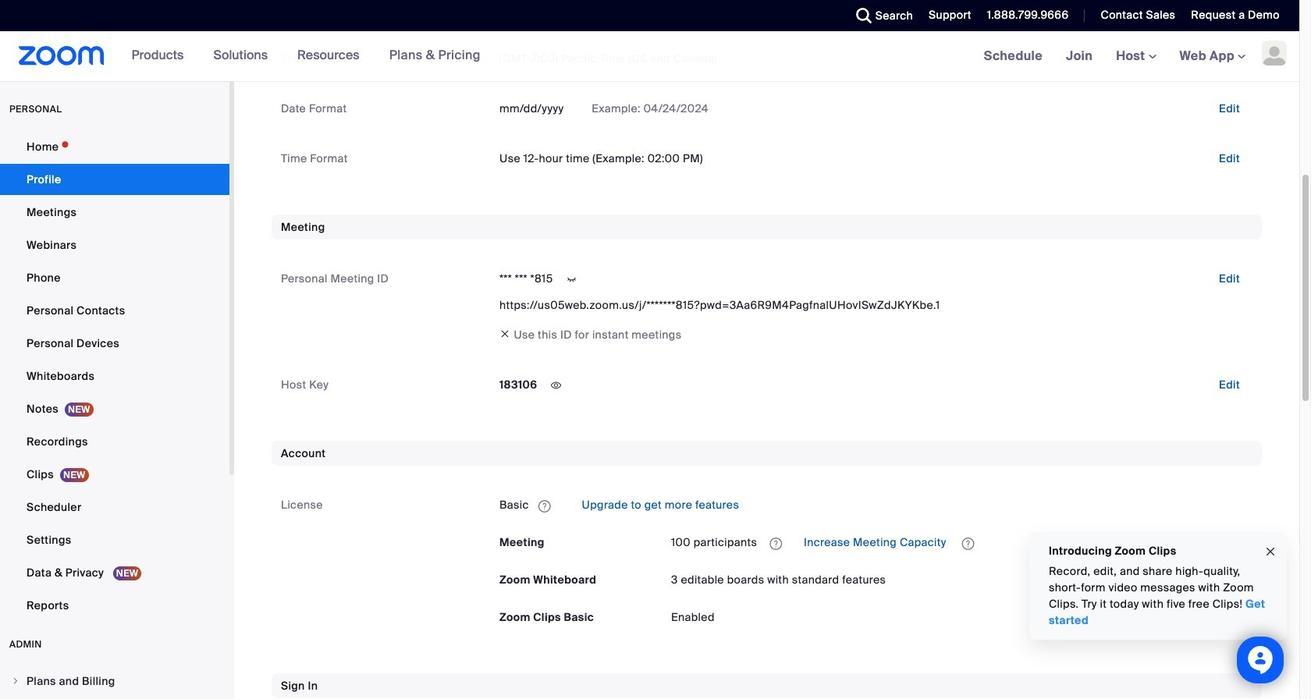 Task type: describe. For each thing, give the bounding box(es) containing it.
close image
[[1265, 543, 1278, 561]]

show personal meeting id image
[[560, 273, 585, 287]]

learn more about your license type image
[[537, 501, 553, 512]]

0 vertical spatial application
[[500, 493, 1253, 518]]

zoom logo image
[[19, 46, 104, 66]]

profile picture image
[[1263, 41, 1288, 66]]



Task type: vqa. For each thing, say whether or not it's contained in the screenshot.
first Upgrade from the right
no



Task type: locate. For each thing, give the bounding box(es) containing it.
personal menu menu
[[0, 131, 230, 623]]

product information navigation
[[104, 31, 493, 81]]

learn more about your meeting license image
[[766, 537, 787, 551]]

application
[[500, 493, 1253, 518], [672, 531, 1253, 556]]

banner
[[0, 31, 1300, 82]]

meetings navigation
[[973, 31, 1300, 82]]

hide host key image
[[544, 379, 569, 393]]

right image
[[11, 677, 20, 686]]

1 vertical spatial application
[[672, 531, 1253, 556]]

menu item
[[0, 667, 230, 697]]



